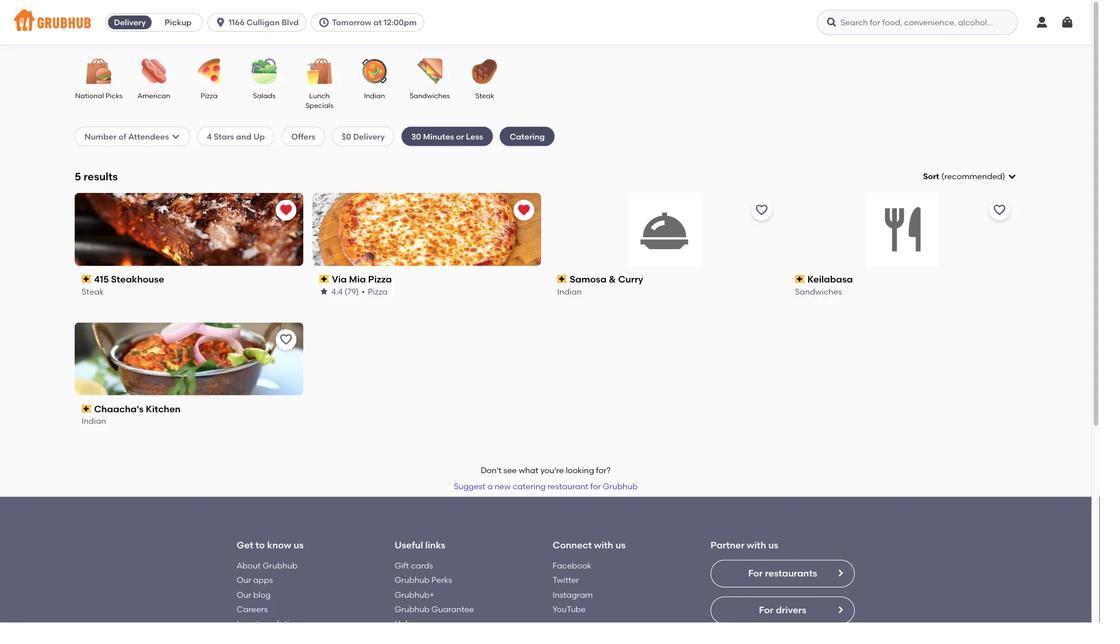 Task type: describe. For each thing, give the bounding box(es) containing it.
instagram link
[[553, 590, 593, 600]]

svg image inside 1166 culligan blvd button
[[215, 17, 226, 28]]

30
[[411, 131, 421, 141]]

grubhub guarantee link
[[395, 605, 474, 614]]

right image for for drivers
[[836, 605, 845, 615]]

none field inside 5 results "main content"
[[923, 171, 1017, 182]]

subscription pass image for samosa & curry
[[557, 275, 567, 283]]

1166
[[229, 18, 245, 27]]

get to know us
[[237, 539, 304, 551]]

tomorrow
[[332, 18, 371, 27]]

subscription pass image
[[319, 275, 330, 283]]

for drivers link
[[711, 597, 855, 623]]

subscription pass image for 415 steakhouse
[[82, 275, 92, 283]]

indian for samosa & curry
[[557, 287, 582, 296]]

catering
[[513, 482, 546, 492]]

0 horizontal spatial sandwiches
[[410, 91, 450, 100]]

via mia pizza link
[[319, 273, 534, 286]]

cards
[[411, 561, 433, 571]]

sort ( recommended )
[[923, 172, 1005, 181]]

american image
[[134, 59, 174, 84]]

us for connect with us
[[616, 539, 626, 551]]

12:00pm
[[384, 18, 417, 27]]

30 minutes or less
[[411, 131, 483, 141]]

•
[[362, 287, 365, 296]]

restaurant
[[548, 482, 589, 492]]

blvd
[[282, 18, 299, 27]]

5
[[75, 170, 81, 183]]

4
[[207, 131, 212, 141]]

keilabasa logo image
[[866, 193, 939, 266]]

salads image
[[244, 59, 284, 84]]

offers
[[291, 131, 315, 141]]

culligan
[[247, 18, 280, 27]]

partner
[[711, 539, 745, 551]]

1 our from the top
[[237, 575, 251, 585]]

with for partner
[[747, 539, 766, 551]]

perks
[[432, 575, 452, 585]]

attendees
[[128, 131, 169, 141]]

pizza image
[[189, 59, 229, 84]]

twitter link
[[553, 575, 579, 585]]

save this restaurant image for keilabasa
[[993, 203, 1007, 217]]

svg image
[[826, 17, 838, 28]]

• pizza
[[362, 287, 388, 296]]

sandwiches image
[[410, 59, 450, 84]]

you're
[[540, 466, 564, 475]]

0 vertical spatial steak
[[475, 91, 494, 100]]

2 our from the top
[[237, 590, 251, 600]]

our apps link
[[237, 575, 273, 585]]

pizza inside "link"
[[368, 274, 392, 285]]

number
[[84, 131, 117, 141]]

delivery button
[[106, 13, 154, 32]]

samosa
[[570, 274, 607, 285]]

grubhub down grubhub+ link on the bottom left of the page
[[395, 605, 430, 614]]

indian for chaacha's kitchen
[[82, 416, 106, 426]]

looking
[[566, 466, 594, 475]]

suggest a new catering restaurant for grubhub
[[454, 482, 638, 492]]

steakhouse
[[111, 274, 164, 285]]

chaacha's kitchen link
[[82, 403, 296, 416]]

save this restaurant image for samosa & curry
[[755, 203, 769, 217]]

samosa & curry
[[570, 274, 643, 285]]

less
[[466, 131, 483, 141]]

via mia pizza logo image
[[313, 193, 541, 266]]

(
[[942, 172, 945, 181]]

$0
[[342, 131, 351, 141]]

4.4
[[332, 287, 343, 296]]

lunch
[[309, 91, 330, 100]]

chaacha's kitchen logo image
[[75, 323, 303, 396]]

twitter
[[553, 575, 579, 585]]

of
[[118, 131, 126, 141]]

youtube link
[[553, 605, 586, 614]]

partner with us
[[711, 539, 779, 551]]

pickup
[[165, 18, 192, 27]]

chaacha's kitchen
[[94, 403, 181, 415]]

grubhub perks link
[[395, 575, 452, 585]]

415 steakhouse link
[[82, 273, 296, 286]]

415
[[94, 274, 109, 285]]

facebook link
[[553, 561, 592, 571]]

0 vertical spatial pizza
[[201, 91, 218, 100]]

1 horizontal spatial sandwiches
[[795, 287, 842, 296]]

indian image
[[355, 59, 395, 84]]

chaacha's
[[94, 403, 144, 415]]

links
[[425, 539, 446, 551]]

for
[[590, 482, 601, 492]]

careers
[[237, 605, 268, 614]]

about grubhub link
[[237, 561, 298, 571]]

grubhub inside the about grubhub our apps our blog careers
[[263, 561, 298, 571]]

1166 culligan blvd button
[[207, 13, 311, 32]]

grubhub down 'gift cards' link
[[395, 575, 430, 585]]

facebook
[[553, 561, 592, 571]]

get
[[237, 539, 253, 551]]

via
[[332, 274, 347, 285]]

at
[[373, 18, 382, 27]]

kitchen
[[146, 403, 181, 415]]

1 vertical spatial steak
[[82, 287, 104, 296]]



Task type: locate. For each thing, give the bounding box(es) containing it.
new
[[495, 482, 511, 492]]

delivery left pickup
[[114, 18, 146, 27]]

0 vertical spatial our
[[237, 575, 251, 585]]

gift
[[395, 561, 409, 571]]

stars
[[214, 131, 234, 141]]

via mia pizza
[[332, 274, 392, 285]]

national picks image
[[79, 59, 119, 84]]

don't see what you're looking for?
[[481, 466, 611, 475]]

indian down samosa
[[557, 287, 582, 296]]

national picks
[[75, 91, 123, 100]]

2 vertical spatial indian
[[82, 416, 106, 426]]

for?
[[596, 466, 611, 475]]

up
[[253, 131, 265, 141]]

steak down steak image
[[475, 91, 494, 100]]

lunch specials image
[[299, 59, 340, 84]]

5 results
[[75, 170, 118, 183]]

samosa & curry logo image
[[628, 193, 701, 266]]

0 vertical spatial delivery
[[114, 18, 146, 27]]

picks
[[106, 91, 123, 100]]

grubhub down "for?"
[[603, 482, 638, 492]]

see
[[504, 466, 517, 475]]

delivery inside 5 results "main content"
[[353, 131, 385, 141]]

suggest a new catering restaurant for grubhub button
[[449, 476, 643, 497]]

steak down 415
[[82, 287, 104, 296]]

our up careers link
[[237, 590, 251, 600]]

2 saved restaurant button from the left
[[514, 200, 534, 221]]

subscription pass image inside chaacha's kitchen link
[[82, 405, 92, 413]]

our blog link
[[237, 590, 271, 600]]

1 vertical spatial delivery
[[353, 131, 385, 141]]

0 horizontal spatial save this restaurant image
[[755, 203, 769, 217]]

save this restaurant button for chaacha's kitchen
[[276, 330, 296, 350]]

pizza right •
[[368, 287, 388, 296]]

american
[[138, 91, 170, 100]]

0 horizontal spatial us
[[294, 539, 304, 551]]

indian down indian image
[[364, 91, 385, 100]]

with
[[594, 539, 613, 551], [747, 539, 766, 551]]

salads
[[253, 91, 276, 100]]

0 horizontal spatial saved restaurant button
[[276, 200, 296, 221]]

for inside 'link'
[[748, 568, 763, 579]]

saved restaurant image
[[279, 203, 293, 217]]

2 horizontal spatial save this restaurant button
[[989, 200, 1010, 221]]

saved restaurant button for 415 steakhouse
[[276, 200, 296, 221]]

keilabasa link
[[795, 273, 1010, 286]]

415 steakhouse
[[94, 274, 164, 285]]

subscription pass image inside samosa & curry link
[[557, 275, 567, 283]]

1 saved restaurant button from the left
[[276, 200, 296, 221]]

for for for drivers
[[759, 605, 774, 616]]

subscription pass image left 415
[[82, 275, 92, 283]]

tomorrow at 12:00pm
[[332, 18, 417, 27]]

for restaurants
[[748, 568, 817, 579]]

guarantee
[[432, 605, 474, 614]]

Search for food, convenience, alcohol... search field
[[817, 10, 1018, 35]]

1 horizontal spatial save this restaurant button
[[752, 200, 772, 221]]

delivery inside button
[[114, 18, 146, 27]]

careers link
[[237, 605, 268, 614]]

2 horizontal spatial us
[[768, 539, 779, 551]]

svg image inside tomorrow at 12:00pm button
[[318, 17, 330, 28]]

youtube
[[553, 605, 586, 614]]

us up for restaurants
[[768, 539, 779, 551]]

us for partner with us
[[768, 539, 779, 551]]

for drivers
[[759, 605, 807, 616]]

grubhub+
[[395, 590, 434, 600]]

our
[[237, 575, 251, 585], [237, 590, 251, 600]]

4 stars and up
[[207, 131, 265, 141]]

1 vertical spatial pizza
[[368, 274, 392, 285]]

(79)
[[345, 287, 359, 296]]

pickup button
[[154, 13, 202, 32]]

sort
[[923, 172, 939, 181]]

0 horizontal spatial save this restaurant button
[[276, 330, 296, 350]]

about grubhub our apps our blog careers
[[237, 561, 298, 614]]

connect
[[553, 539, 592, 551]]

with for connect
[[594, 539, 613, 551]]

know
[[267, 539, 291, 551]]

or
[[456, 131, 464, 141]]

None field
[[923, 171, 1017, 182]]

mia
[[349, 274, 366, 285]]

recommended
[[945, 172, 1003, 181]]

2 horizontal spatial indian
[[557, 287, 582, 296]]

gift cards link
[[395, 561, 433, 571]]

saved restaurant image
[[517, 203, 531, 217]]

pizza down pizza image
[[201, 91, 218, 100]]

1 horizontal spatial steak
[[475, 91, 494, 100]]

instagram
[[553, 590, 593, 600]]

grubhub down the know
[[263, 561, 298, 571]]

lunch specials
[[305, 91, 333, 110]]

1 vertical spatial indian
[[557, 287, 582, 296]]

0 vertical spatial for
[[748, 568, 763, 579]]

minutes
[[423, 131, 454, 141]]

catering
[[510, 131, 545, 141]]

1166 culligan blvd
[[229, 18, 299, 27]]

apps
[[253, 575, 273, 585]]

saved restaurant button
[[276, 200, 296, 221], [514, 200, 534, 221]]

blog
[[253, 590, 271, 600]]

1 horizontal spatial us
[[616, 539, 626, 551]]

indian down 'chaacha's'
[[82, 416, 106, 426]]

sandwiches down keilabasa
[[795, 287, 842, 296]]

our down about
[[237, 575, 251, 585]]

2 save this restaurant image from the left
[[993, 203, 1007, 217]]

right image inside "for restaurants" 'link'
[[836, 569, 845, 578]]

curry
[[618, 274, 643, 285]]

subscription pass image
[[82, 275, 92, 283], [557, 275, 567, 283], [795, 275, 805, 283], [82, 405, 92, 413]]

save this restaurant image
[[755, 203, 769, 217], [993, 203, 1007, 217]]

0 horizontal spatial with
[[594, 539, 613, 551]]

national
[[75, 91, 104, 100]]

right image right restaurants
[[836, 569, 845, 578]]

right image right drivers
[[836, 605, 845, 615]]

don't
[[481, 466, 502, 475]]

what
[[519, 466, 539, 475]]

1 save this restaurant image from the left
[[755, 203, 769, 217]]

3 us from the left
[[768, 539, 779, 551]]

right image for for restaurants
[[836, 569, 845, 578]]

facebook twitter instagram youtube
[[553, 561, 593, 614]]

save this restaurant button for samosa & curry
[[752, 200, 772, 221]]

subscription pass image left 'chaacha's'
[[82, 405, 92, 413]]

drivers
[[776, 605, 807, 616]]

subscription pass image for keilabasa
[[795, 275, 805, 283]]

1 us from the left
[[294, 539, 304, 551]]

save this restaurant button
[[752, 200, 772, 221], [989, 200, 1010, 221], [276, 330, 296, 350]]

delivery right $0
[[353, 131, 385, 141]]

1 horizontal spatial save this restaurant image
[[993, 203, 1007, 217]]

subscription pass image left keilabasa
[[795, 275, 805, 283]]

gift cards grubhub perks grubhub+ grubhub guarantee
[[395, 561, 474, 614]]

for for for restaurants
[[748, 568, 763, 579]]

grubhub+ link
[[395, 590, 434, 600]]

sandwiches down sandwiches image
[[410, 91, 450, 100]]

subscription pass image for chaacha's kitchen
[[82, 405, 92, 413]]

subscription pass image inside 415 steakhouse link
[[82, 275, 92, 283]]

1 vertical spatial sandwiches
[[795, 287, 842, 296]]

0 vertical spatial sandwiches
[[410, 91, 450, 100]]

pizza
[[201, 91, 218, 100], [368, 274, 392, 285], [368, 287, 388, 296]]

1 vertical spatial for
[[759, 605, 774, 616]]

pizza up • pizza
[[368, 274, 392, 285]]

star icon image
[[319, 287, 329, 296]]

and
[[236, 131, 252, 141]]

)
[[1003, 172, 1005, 181]]

0 vertical spatial indian
[[364, 91, 385, 100]]

with right connect at bottom
[[594, 539, 613, 551]]

0 horizontal spatial indian
[[82, 416, 106, 426]]

restaurants
[[765, 568, 817, 579]]

2 with from the left
[[747, 539, 766, 551]]

0 horizontal spatial steak
[[82, 287, 104, 296]]

us right connect at bottom
[[616, 539, 626, 551]]

415 steakhouse logo image
[[75, 193, 303, 266]]

1 horizontal spatial indian
[[364, 91, 385, 100]]

0 vertical spatial right image
[[836, 569, 845, 578]]

saved restaurant button for via mia pizza
[[514, 200, 534, 221]]

1 horizontal spatial saved restaurant button
[[514, 200, 534, 221]]

subscription pass image inside keilabasa link
[[795, 275, 805, 283]]

2 us from the left
[[616, 539, 626, 551]]

useful links
[[395, 539, 446, 551]]

right image
[[836, 569, 845, 578], [836, 605, 845, 615]]

keilabasa
[[808, 274, 853, 285]]

right image inside for drivers link
[[836, 605, 845, 615]]

2 right image from the top
[[836, 605, 845, 615]]

1 horizontal spatial delivery
[[353, 131, 385, 141]]

with right partner
[[747, 539, 766, 551]]

steak image
[[465, 59, 505, 84]]

1 vertical spatial right image
[[836, 605, 845, 615]]

a
[[487, 482, 493, 492]]

for down partner with us
[[748, 568, 763, 579]]

for left drivers
[[759, 605, 774, 616]]

us right the know
[[294, 539, 304, 551]]

1 right image from the top
[[836, 569, 845, 578]]

0 horizontal spatial delivery
[[114, 18, 146, 27]]

svg image
[[1035, 16, 1049, 29], [1061, 16, 1074, 29], [215, 17, 226, 28], [318, 17, 330, 28], [171, 132, 180, 141], [1008, 172, 1017, 181]]

delivery
[[114, 18, 146, 27], [353, 131, 385, 141]]

2 vertical spatial pizza
[[368, 287, 388, 296]]

5 results main content
[[0, 45, 1092, 623]]

subscription pass image left samosa
[[557, 275, 567, 283]]

save this restaurant image
[[279, 333, 293, 347]]

main navigation navigation
[[0, 0, 1092, 45]]

1 horizontal spatial with
[[747, 539, 766, 551]]

useful
[[395, 539, 423, 551]]

4.4 (79)
[[332, 287, 359, 296]]

1 vertical spatial our
[[237, 590, 251, 600]]

to
[[256, 539, 265, 551]]

1 with from the left
[[594, 539, 613, 551]]

none field containing sort
[[923, 171, 1017, 182]]

save this restaurant button for keilabasa
[[989, 200, 1010, 221]]

suggest
[[454, 482, 486, 492]]

$0 delivery
[[342, 131, 385, 141]]

for
[[748, 568, 763, 579], [759, 605, 774, 616]]

grubhub inside button
[[603, 482, 638, 492]]



Task type: vqa. For each thing, say whether or not it's contained in the screenshot.
National Picks
yes



